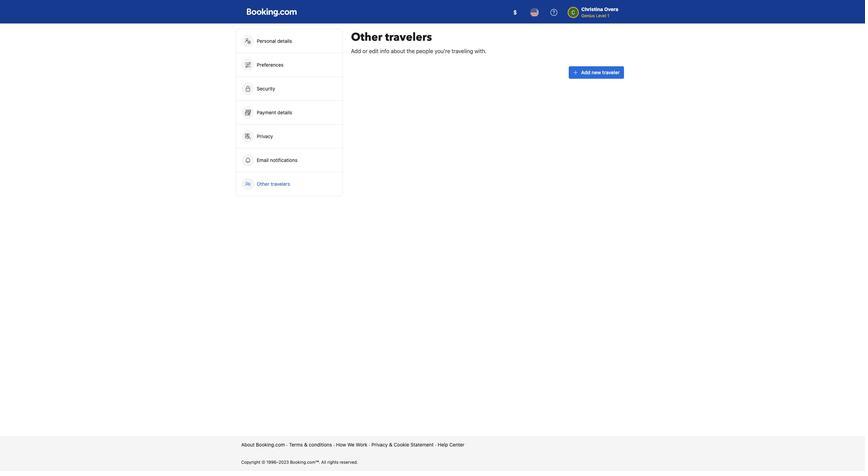 Task type: locate. For each thing, give the bounding box(es) containing it.
privacy right work
[[372, 442, 388, 448]]

add left "or"
[[351, 48, 361, 54]]

& for terms
[[304, 442, 308, 448]]

privacy & cookie statement
[[372, 442, 434, 448]]

travelers for other travelers add or edit info about the people you're traveling with.
[[385, 30, 432, 45]]

other travelers add or edit info about the people you're traveling with.
[[351, 30, 487, 54]]

center
[[450, 442, 465, 448]]

security
[[257, 86, 275, 92]]

1 vertical spatial travelers
[[271, 181, 290, 187]]

other down email
[[257, 181, 270, 187]]

1 horizontal spatial travelers
[[385, 30, 432, 45]]

add
[[351, 48, 361, 54], [582, 69, 591, 75]]

details
[[278, 38, 292, 44], [278, 110, 292, 115]]

security link
[[236, 77, 343, 101]]

& for privacy
[[389, 442, 393, 448]]

0 vertical spatial other
[[351, 30, 383, 45]]

with.
[[475, 48, 487, 54]]

travelers up "the"
[[385, 30, 432, 45]]

email
[[257, 157, 269, 163]]

about
[[391, 48, 405, 54]]

0 horizontal spatial privacy
[[257, 133, 273, 139]]

0 vertical spatial add
[[351, 48, 361, 54]]

&
[[304, 442, 308, 448], [389, 442, 393, 448]]

copyright
[[241, 460, 261, 465]]

$ button
[[507, 4, 524, 21]]

0 vertical spatial details
[[278, 38, 292, 44]]

other up "or"
[[351, 30, 383, 45]]

1 horizontal spatial other
[[351, 30, 383, 45]]

1 details from the top
[[278, 38, 292, 44]]

overa
[[605, 6, 619, 12]]

other
[[351, 30, 383, 45], [257, 181, 270, 187]]

privacy & cookie statement link
[[372, 442, 434, 449]]

christina
[[582, 6, 604, 12]]

how
[[336, 442, 346, 448]]

2 & from the left
[[389, 442, 393, 448]]

privacy
[[257, 133, 273, 139], [372, 442, 388, 448]]

0 vertical spatial travelers
[[385, 30, 432, 45]]

how we work
[[336, 442, 368, 448]]

1 vertical spatial add
[[582, 69, 591, 75]]

how we work link
[[336, 442, 368, 449]]

payment details
[[257, 110, 294, 115]]

travelers down notifications
[[271, 181, 290, 187]]

privacy link
[[236, 125, 343, 148]]

1996–2023
[[267, 460, 289, 465]]

travelers inside other travelers link
[[271, 181, 290, 187]]

work
[[356, 442, 368, 448]]

new
[[592, 69, 601, 75]]

we
[[348, 442, 355, 448]]

1 horizontal spatial privacy
[[372, 442, 388, 448]]

0 horizontal spatial other
[[257, 181, 270, 187]]

people
[[416, 48, 434, 54]]

traveling
[[452, 48, 474, 54]]

1 & from the left
[[304, 442, 308, 448]]

1 vertical spatial details
[[278, 110, 292, 115]]

& left cookie
[[389, 442, 393, 448]]

1 vertical spatial other
[[257, 181, 270, 187]]

travelers
[[385, 30, 432, 45], [271, 181, 290, 187]]

terms
[[289, 442, 303, 448]]

& right terms
[[304, 442, 308, 448]]

reserved.
[[340, 460, 358, 465]]

other inside the other travelers add or edit info about the people you're traveling with.
[[351, 30, 383, 45]]

0 horizontal spatial travelers
[[271, 181, 290, 187]]

1 vertical spatial privacy
[[372, 442, 388, 448]]

or
[[363, 48, 368, 54]]

cookie
[[394, 442, 410, 448]]

all
[[322, 460, 326, 465]]

travelers inside the other travelers add or edit info about the people you're traveling with.
[[385, 30, 432, 45]]

other for other travelers
[[257, 181, 270, 187]]

1 horizontal spatial &
[[389, 442, 393, 448]]

1 horizontal spatial add
[[582, 69, 591, 75]]

help center
[[438, 442, 465, 448]]

0 vertical spatial privacy
[[257, 133, 273, 139]]

copyright © 1996–2023 booking.com™. all rights reserved.
[[241, 460, 358, 465]]

booking.com™.
[[290, 460, 320, 465]]

the
[[407, 48, 415, 54]]

about booking.com link
[[241, 442, 285, 449]]

0 horizontal spatial &
[[304, 442, 308, 448]]

terms & conditions link
[[289, 442, 332, 449]]

0 horizontal spatial add
[[351, 48, 361, 54]]

2 details from the top
[[278, 110, 292, 115]]

add new traveler button
[[569, 66, 624, 79]]

details right payment
[[278, 110, 292, 115]]

details right "personal"
[[278, 38, 292, 44]]

payment details link
[[236, 101, 343, 124]]

add left new
[[582, 69, 591, 75]]

payment
[[257, 110, 276, 115]]

conditions
[[309, 442, 332, 448]]

details for payment details
[[278, 110, 292, 115]]

rights
[[328, 460, 339, 465]]

edit
[[369, 48, 379, 54]]

other for other travelers add or edit info about the people you're traveling with.
[[351, 30, 383, 45]]

privacy down payment
[[257, 133, 273, 139]]

$
[[514, 9, 517, 16]]



Task type: describe. For each thing, give the bounding box(es) containing it.
traveler
[[603, 69, 620, 75]]

privacy for privacy
[[257, 133, 273, 139]]

email notifications
[[257, 157, 298, 163]]

you're
[[435, 48, 451, 54]]

©
[[262, 460, 265, 465]]

preferences link
[[236, 53, 343, 77]]

preferences
[[257, 62, 284, 68]]

add inside the other travelers add or edit info about the people you're traveling with.
[[351, 48, 361, 54]]

christina overa genius level 1
[[582, 6, 619, 18]]

travelers for other travelers
[[271, 181, 290, 187]]

terms & conditions
[[289, 442, 332, 448]]

booking.com
[[256, 442, 285, 448]]

genius
[[582, 13, 595, 18]]

other travelers link
[[236, 172, 343, 196]]

1
[[608, 13, 610, 18]]

add inside dropdown button
[[582, 69, 591, 75]]

personal details
[[257, 38, 292, 44]]

notifications
[[270, 157, 298, 163]]

level
[[597, 13, 607, 18]]

email notifications link
[[236, 149, 343, 172]]

personal
[[257, 38, 276, 44]]

details for personal details
[[278, 38, 292, 44]]

about
[[241, 442, 255, 448]]

about booking.com
[[241, 442, 285, 448]]

help center link
[[438, 442, 465, 449]]

statement
[[411, 442, 434, 448]]

add new traveler
[[582, 69, 620, 75]]

personal details link
[[236, 29, 343, 53]]

help
[[438, 442, 448, 448]]

privacy for privacy & cookie statement
[[372, 442, 388, 448]]

other travelers
[[257, 181, 290, 187]]

info
[[380, 48, 390, 54]]



Task type: vqa. For each thing, say whether or not it's contained in the screenshot.
left 'Currency'
no



